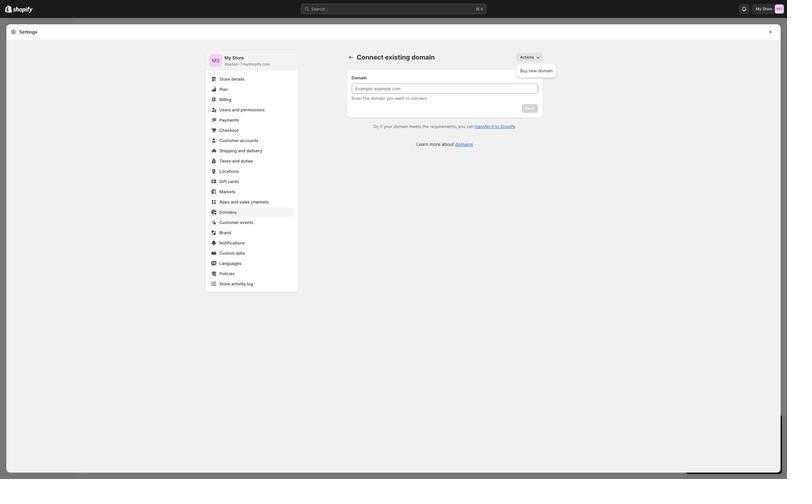 Task type: vqa. For each thing, say whether or not it's contained in the screenshot.
Example: example.com "text field"
yes



Task type: locate. For each thing, give the bounding box(es) containing it.
customer inside 'customer events' link
[[220, 220, 239, 225]]

domain for new
[[539, 68, 553, 73]]

domain for the
[[371, 96, 386, 101]]

0 horizontal spatial my store image
[[209, 54, 222, 67]]

to right it
[[495, 124, 499, 129]]

1 horizontal spatial my store image
[[775, 4, 784, 13]]

search
[[312, 6, 325, 12]]

or, if your domain meets the requirements, you can transfer it to shopify .
[[374, 124, 517, 129]]

customer down "domains"
[[220, 220, 239, 225]]

1 vertical spatial you
[[459, 124, 466, 129]]

store inside store details link
[[220, 77, 230, 82]]

1 horizontal spatial my
[[756, 6, 762, 11]]

0 horizontal spatial the
[[363, 96, 370, 101]]

store activity log link
[[209, 280, 294, 289]]

domain inside 'link'
[[539, 68, 553, 73]]

1 horizontal spatial the
[[423, 124, 429, 129]]

notifications link
[[209, 239, 294, 248]]

customer inside customer accounts link
[[220, 138, 239, 143]]

cards
[[228, 179, 239, 184]]

accounts
[[240, 138, 259, 143]]

customer events
[[220, 220, 254, 225]]

to
[[406, 96, 410, 101], [495, 124, 499, 129]]

and right the users
[[232, 107, 240, 112]]

connect
[[357, 53, 384, 61]]

shipping
[[220, 148, 237, 153]]

domain right the your
[[394, 124, 408, 129]]

apps
[[220, 200, 230, 205]]

1 vertical spatial my store image
[[209, 54, 222, 67]]

policies link
[[209, 269, 294, 278]]

you left want
[[387, 96, 394, 101]]

domains link
[[455, 142, 473, 147]]

and for sales
[[231, 200, 238, 205]]

the right enter
[[363, 96, 370, 101]]

and for permissions
[[232, 107, 240, 112]]

0 horizontal spatial to
[[406, 96, 410, 101]]

my
[[756, 6, 762, 11], [225, 55, 231, 61]]

7.myshopify.com
[[240, 62, 270, 67]]

1 vertical spatial my
[[225, 55, 231, 61]]

settings
[[19, 29, 37, 35]]

transfer
[[475, 124, 491, 129]]

data
[[236, 251, 245, 256]]

my store image inside the shop settings menu element
[[209, 54, 222, 67]]

events
[[240, 220, 254, 225]]

the
[[363, 96, 370, 101], [423, 124, 429, 129]]

my inside my store 8ba5a5-7.myshopify.com
[[225, 55, 231, 61]]

my store
[[756, 6, 773, 11]]

billing
[[220, 97, 232, 102]]

8ba5a5-
[[225, 62, 240, 67]]

domain right enter
[[371, 96, 386, 101]]

store details link
[[209, 75, 294, 84]]

and right apps on the top left of page
[[231, 200, 238, 205]]

my store image left 8ba5a5-
[[209, 54, 222, 67]]

0 horizontal spatial you
[[387, 96, 394, 101]]

2 customer from the top
[[220, 220, 239, 225]]

1 vertical spatial to
[[495, 124, 499, 129]]

taxes and duties
[[220, 159, 253, 164]]

ms button
[[209, 54, 222, 67]]

details
[[231, 77, 245, 82]]

shopify
[[501, 124, 515, 129]]

you
[[387, 96, 394, 101], [459, 124, 466, 129]]

connect.
[[411, 96, 428, 101]]

channels
[[251, 200, 269, 205]]

buy new domain
[[521, 68, 553, 73]]

store details
[[220, 77, 245, 82]]

permissions
[[241, 107, 265, 112]]

domain right the "new"
[[539, 68, 553, 73]]

apps and sales channels
[[220, 200, 269, 205]]

the right the meets
[[423, 124, 429, 129]]

0 vertical spatial my store image
[[775, 4, 784, 13]]

existing
[[385, 53, 410, 61]]

Example: example.com text field
[[352, 84, 538, 94]]

domain right existing
[[412, 53, 435, 61]]

transfer it to shopify link
[[475, 124, 515, 129]]

domain
[[412, 53, 435, 61], [539, 68, 553, 73], [371, 96, 386, 101], [394, 124, 408, 129]]

want
[[395, 96, 405, 101]]

1 customer from the top
[[220, 138, 239, 143]]

enter
[[352, 96, 362, 101]]

your
[[384, 124, 393, 129]]

0 horizontal spatial my
[[225, 55, 231, 61]]

learn
[[417, 142, 429, 147]]

shopify image
[[5, 5, 12, 13], [13, 7, 33, 13]]

duties
[[241, 159, 253, 164]]

store
[[763, 6, 773, 11], [232, 55, 244, 61], [220, 77, 230, 82], [220, 282, 230, 287]]

1 vertical spatial customer
[[220, 220, 239, 225]]

and
[[232, 107, 240, 112], [238, 148, 246, 153], [232, 159, 240, 164], [231, 200, 238, 205]]

new
[[529, 68, 537, 73]]

to right want
[[406, 96, 410, 101]]

store inside store activity log link
[[220, 282, 230, 287]]

notifications
[[220, 241, 245, 246]]

my for my store 8ba5a5-7.myshopify.com
[[225, 55, 231, 61]]

my store image
[[775, 4, 784, 13], [209, 54, 222, 67]]

1 horizontal spatial to
[[495, 124, 499, 129]]

markets link
[[209, 187, 294, 196]]

actions button
[[517, 53, 543, 62]]

0 vertical spatial my
[[756, 6, 762, 11]]

you left "can"
[[459, 124, 466, 129]]

dialog
[[784, 24, 788, 473]]

0 vertical spatial to
[[406, 96, 410, 101]]

1 vertical spatial the
[[423, 124, 429, 129]]

log
[[247, 282, 253, 287]]

customer for customer events
[[220, 220, 239, 225]]

0 vertical spatial customer
[[220, 138, 239, 143]]

customer down checkout
[[220, 138, 239, 143]]

my store image right my store
[[775, 4, 784, 13]]

and down customer accounts
[[238, 148, 246, 153]]

0 vertical spatial the
[[363, 96, 370, 101]]

customer
[[220, 138, 239, 143], [220, 220, 239, 225]]

and right taxes
[[232, 159, 240, 164]]

customer accounts
[[220, 138, 259, 143]]



Task type: describe. For each thing, give the bounding box(es) containing it.
checkout
[[220, 128, 239, 133]]

shop settings menu element
[[205, 50, 298, 292]]

custom data
[[220, 251, 245, 256]]

actions
[[521, 55, 534, 60]]

or,
[[374, 124, 379, 129]]

domains
[[455, 142, 473, 147]]

shipping and delivery link
[[209, 146, 294, 155]]

shipping and delivery
[[220, 148, 263, 153]]

payments link
[[209, 116, 294, 125]]

custom data link
[[209, 249, 294, 258]]

domain
[[352, 75, 367, 80]]

users and permissions
[[220, 107, 265, 112]]

gift cards link
[[209, 177, 294, 186]]

languages link
[[209, 259, 294, 268]]

meets
[[410, 124, 422, 129]]

learn more about domains
[[417, 142, 473, 147]]

payments
[[220, 118, 239, 123]]

0 horizontal spatial shopify image
[[5, 5, 12, 13]]

gift cards
[[220, 179, 239, 184]]

buy
[[521, 68, 528, 73]]

users
[[220, 107, 231, 112]]

taxes
[[220, 159, 231, 164]]

1 day left in your trial element
[[686, 432, 783, 474]]

it
[[492, 124, 494, 129]]

activity
[[231, 282, 246, 287]]

if
[[380, 124, 383, 129]]

about
[[442, 142, 454, 147]]

⌘ k
[[476, 6, 484, 12]]

users and permissions link
[[209, 105, 294, 114]]

more
[[430, 142, 441, 147]]

brand
[[220, 230, 231, 235]]

1 horizontal spatial you
[[459, 124, 466, 129]]

my store 8ba5a5-7.myshopify.com
[[225, 55, 270, 67]]

settings dialog
[[6, 24, 781, 473]]

plan
[[220, 87, 228, 92]]

customer events link
[[209, 218, 294, 227]]

⌘
[[476, 6, 480, 12]]

delivery
[[247, 148, 263, 153]]

domains
[[220, 210, 237, 215]]

and for duties
[[232, 159, 240, 164]]

custom
[[220, 251, 235, 256]]

can
[[467, 124, 474, 129]]

domains link
[[209, 208, 294, 217]]

customer accounts link
[[209, 136, 294, 145]]

buy new domain link
[[519, 65, 555, 76]]

plan link
[[209, 85, 294, 94]]

.
[[515, 124, 517, 129]]

domain for existing
[[412, 53, 435, 61]]

1 horizontal spatial shopify image
[[13, 7, 33, 13]]

store activity log
[[220, 282, 253, 287]]

policies
[[220, 271, 235, 276]]

markets
[[220, 189, 236, 194]]

k
[[481, 6, 484, 12]]

connect existing domain
[[357, 53, 435, 61]]

enter the domain you want to connect.
[[352, 96, 428, 101]]

locations link
[[209, 167, 294, 176]]

languages
[[220, 261, 241, 266]]

checkout link
[[209, 126, 294, 135]]

store inside my store 8ba5a5-7.myshopify.com
[[232, 55, 244, 61]]

my for my store
[[756, 6, 762, 11]]

apps and sales channels link
[[209, 198, 294, 207]]

billing link
[[209, 95, 294, 104]]

sales
[[240, 200, 250, 205]]

gift
[[220, 179, 227, 184]]

requirements,
[[430, 124, 457, 129]]

taxes and duties link
[[209, 157, 294, 166]]

and for delivery
[[238, 148, 246, 153]]

customer for customer accounts
[[220, 138, 239, 143]]

locations
[[220, 169, 239, 174]]

brand link
[[209, 228, 294, 237]]

0 vertical spatial you
[[387, 96, 394, 101]]



